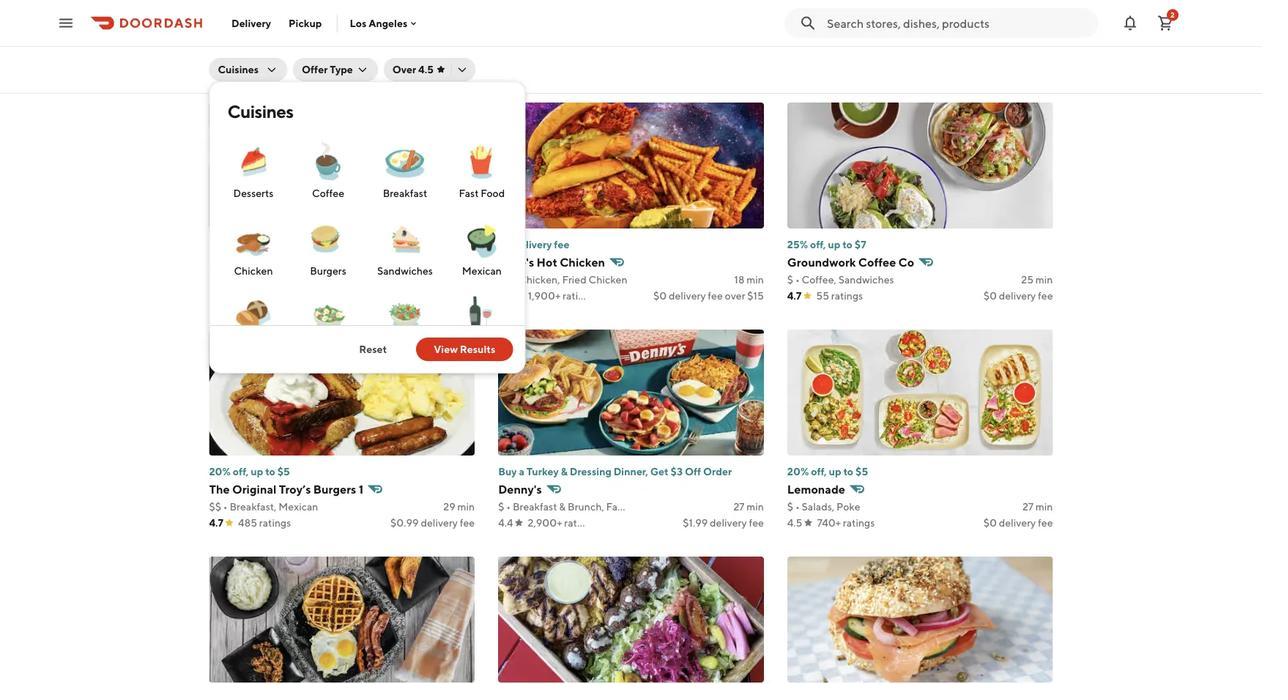 Task type: vqa. For each thing, say whether or not it's contained in the screenshot.


Task type: locate. For each thing, give the bounding box(es) containing it.
ratings for bakery
[[274, 63, 306, 75]]

juice
[[519, 47, 544, 59]]

$ for lemonade
[[788, 501, 794, 513]]

0 horizontal spatial 4.5
[[209, 290, 224, 302]]

off, up groundwork
[[810, 239, 826, 251]]

20% for basil & cheese cafe
[[788, 11, 809, 23]]

los angeles button
[[350, 17, 419, 29]]

$$ for cheese
[[788, 47, 800, 59]]

$ • salads, poke
[[788, 501, 861, 513]]

1 vertical spatial breakfast
[[383, 187, 427, 199]]

1 horizontal spatial 29
[[733, 47, 745, 59]]

1 horizontal spatial $3
[[671, 466, 683, 478]]

to left '$7'
[[843, 239, 853, 251]]

up for basil
[[829, 11, 842, 23]]

$5
[[856, 11, 868, 23], [309, 239, 321, 251], [277, 466, 290, 478], [856, 466, 868, 478]]

cuisines down 1,000+
[[228, 101, 294, 122]]

20%
[[788, 11, 809, 23], [241, 239, 262, 251], [209, 466, 231, 478], [788, 466, 809, 478]]

up up basil & cheese cafe
[[829, 11, 842, 23]]

29 min for $$ • breakfast, mexican
[[444, 501, 475, 513]]

asian down deals:
[[209, 255, 240, 269]]

off, up fusion,
[[264, 239, 280, 251]]

delivery for groundwork coffee co
[[999, 290, 1036, 302]]

offer
[[302, 63, 328, 75]]

4.5 for $0
[[209, 290, 224, 302]]

Store search: begin typing to search for stores available on DoorDash text field
[[827, 15, 1090, 31]]

2 vertical spatial 4.5
[[788, 517, 803, 529]]

$5 up cheese
[[856, 11, 868, 23]]

• for basil & cheese cafe
[[802, 47, 806, 59]]

25%
[[788, 239, 808, 251]]

$5 up poke
[[856, 466, 868, 478]]

min for denny's
[[747, 501, 764, 513]]

up for groundwork
[[828, 239, 841, 251]]

• up 4.4
[[507, 501, 511, 513]]

$0 for asian
[[406, 290, 419, 302]]

1 vertical spatial asian
[[230, 274, 256, 286]]

0 vertical spatial 29 min
[[733, 47, 764, 59]]

$$ • lunch, dessert
[[209, 47, 299, 59]]

• down "asian box"
[[223, 274, 228, 286]]

meals
[[639, 501, 667, 513]]

& right bars
[[568, 47, 575, 59]]

fee for groundwork coffee co
[[1038, 290, 1053, 302]]

order
[[704, 466, 732, 478]]

4.5 inside over 4.5 button
[[419, 63, 434, 75]]

21
[[446, 274, 456, 286]]

off, up original
[[233, 466, 249, 478]]

basil & cheese cafe
[[788, 28, 918, 42]]

bars
[[546, 47, 566, 59]]

pitchoun bakery & café
[[209, 28, 338, 42]]

29 min up $0.99 delivery fee
[[444, 501, 475, 513]]

1 vertical spatial coffee
[[859, 255, 896, 269]]

$0 delivery fee for groundwork
[[984, 290, 1053, 302]]

20% off, up to $5 up basil
[[788, 11, 868, 23]]

& left the café on the top of the page
[[302, 28, 309, 42]]

up for the
[[251, 466, 263, 478]]

• left the coffee,
[[796, 274, 800, 286]]

• left salads,
[[796, 501, 800, 513]]

22 min
[[444, 47, 475, 59]]

20% off, up to $5 up original
[[209, 466, 290, 478]]

chicken
[[560, 255, 605, 269], [234, 265, 273, 277], [589, 274, 628, 286]]

1 27 min from the left
[[734, 501, 764, 513]]

1,000+
[[239, 63, 272, 75]]

• for denny's
[[507, 501, 511, 513]]

min for groundwork coffee co
[[1036, 274, 1053, 286]]

0 vertical spatial 29
[[733, 47, 745, 59]]

min for dave's hot chicken
[[747, 274, 764, 286]]

$$ • cafe, breakfast
[[788, 47, 880, 59]]

bakery
[[261, 28, 299, 42]]

up up original
[[251, 466, 263, 478]]

chicken,
[[519, 274, 560, 286]]

4.7 left 55
[[788, 290, 802, 302]]

0 horizontal spatial coffee
[[312, 187, 344, 199]]

• for the original troy's burgers 1
[[223, 501, 228, 513]]

to up poke
[[844, 466, 854, 478]]

angeles
[[369, 17, 408, 29]]

burgers left 1
[[314, 483, 356, 496]]

to up original
[[265, 466, 275, 478]]

$$ for chicken
[[498, 274, 511, 286]]

$0.99
[[391, 517, 419, 529]]

open menu image
[[57, 14, 75, 32]]

• for dave's hot chicken
[[513, 274, 517, 286]]

• for groundwork coffee co
[[796, 274, 800, 286]]

delivery button
[[223, 11, 280, 35]]

4.5 left 730+
[[209, 290, 224, 302]]

0 vertical spatial 4.7
[[788, 290, 802, 302]]

ratings down fried
[[563, 290, 595, 302]]

$ left salads,
[[788, 501, 794, 513]]

$3
[[290, 11, 302, 23], [671, 466, 683, 478]]

pickup button
[[280, 11, 331, 35]]

0 horizontal spatial 27
[[734, 501, 745, 513]]

los angeles
[[350, 17, 408, 29]]

$3 right save
[[290, 11, 302, 23]]

• down dave's
[[513, 274, 517, 286]]

acai
[[631, 47, 652, 59]]

• left juice
[[513, 47, 517, 59]]

brunch,
[[568, 501, 604, 513]]

$0.99 delivery fee
[[391, 517, 475, 529]]

1 horizontal spatial 4.5
[[419, 63, 434, 75]]

27
[[734, 501, 745, 513], [1023, 501, 1034, 513]]

0 vertical spatial burgers
[[310, 265, 346, 277]]

up up groundwork
[[828, 239, 841, 251]]

$ left the coffee,
[[788, 274, 794, 286]]

delivery
[[421, 63, 458, 75], [514, 239, 552, 251], [421, 290, 458, 302], [669, 290, 706, 302], [999, 290, 1036, 302], [421, 517, 458, 529], [710, 517, 747, 529], [999, 517, 1036, 529]]

over
[[393, 63, 416, 75]]

to
[[844, 11, 854, 23], [297, 239, 307, 251], [843, 239, 853, 251], [265, 466, 275, 478], [844, 466, 854, 478]]

$3 left "off"
[[671, 466, 683, 478]]

cuisines
[[218, 63, 259, 75], [228, 101, 294, 122]]

troy's
[[279, 483, 311, 496]]

asian up 730+
[[230, 274, 256, 286]]

20% up "lemonade"
[[788, 466, 809, 478]]

2 vertical spatial breakfast
[[513, 501, 557, 513]]

1 horizontal spatial 27 min
[[1023, 501, 1053, 513]]

4.5 right over
[[419, 63, 434, 75]]

breakfast up 2,900+
[[513, 501, 557, 513]]

1 horizontal spatial sandwiches
[[839, 274, 894, 286]]

sandwiches left 21
[[377, 265, 433, 277]]

ratings for original
[[259, 517, 291, 529]]

29
[[733, 47, 745, 59], [444, 501, 456, 513]]

min for lemonade
[[1036, 501, 1053, 513]]

2 horizontal spatial 4.5
[[788, 517, 803, 529]]

to for basil
[[844, 11, 854, 23]]

1 horizontal spatial coffee
[[859, 255, 896, 269]]

cuisines down the lunch,
[[218, 63, 259, 75]]

1 vertical spatial burgers
[[314, 483, 356, 496]]

27 min
[[734, 501, 764, 513], [1023, 501, 1053, 513]]

20% up basil
[[788, 11, 809, 23]]

spend $20, save $3
[[209, 11, 302, 23]]

mexican right 21
[[462, 265, 502, 277]]

29 min
[[733, 47, 764, 59], [444, 501, 475, 513]]

0 vertical spatial cuisines
[[218, 63, 259, 75]]

1 horizontal spatial 4.7
[[788, 290, 802, 302]]

$ up 4.4
[[498, 501, 504, 513]]

1 horizontal spatial 27
[[1023, 501, 1034, 513]]

$$ for &
[[209, 47, 221, 59]]

ratings down $$ • breakfast, mexican
[[259, 517, 291, 529]]

& up $$ • cafe, breakfast
[[824, 28, 832, 42]]

1 vertical spatial 29
[[444, 501, 456, 513]]

mexican
[[462, 265, 502, 277], [279, 501, 318, 513]]

20% up the box
[[241, 239, 262, 251]]

delivery for the original troy's burgers 1
[[421, 517, 458, 529]]

results
[[460, 343, 496, 355]]

0 horizontal spatial mexican
[[279, 501, 318, 513]]

0 vertical spatial $3
[[290, 11, 302, 23]]

• up 4.6
[[223, 47, 228, 59]]

20% off, up to $5
[[788, 11, 868, 23], [209, 466, 290, 478], [788, 466, 868, 478]]

mexican down troy's
[[279, 501, 318, 513]]

dressing
[[570, 466, 612, 478]]

view results button
[[416, 338, 513, 361]]

sandwiches down groundwork coffee co
[[839, 274, 894, 286]]

1 horizontal spatial breakfast
[[513, 501, 557, 513]]

breakfast down cheese
[[835, 47, 880, 59]]

to up vietnamese
[[297, 239, 307, 251]]

chicken up fried
[[560, 255, 605, 269]]

485
[[238, 517, 257, 529]]

1 horizontal spatial mexican
[[462, 265, 502, 277]]

smoothies,
[[577, 47, 629, 59]]

• down the
[[223, 501, 228, 513]]

$$ up 4.6
[[209, 47, 221, 59]]

café
[[312, 28, 338, 42]]

delivery for lemonade
[[999, 517, 1036, 529]]

485 ratings
[[238, 517, 291, 529]]

cafe
[[885, 28, 918, 42]]

to up basil & cheese cafe
[[844, 11, 854, 23]]

sandwiches
[[377, 265, 433, 277], [839, 274, 894, 286]]

4.7
[[788, 290, 802, 302], [209, 517, 224, 529]]

29 min left cafe,
[[733, 47, 764, 59]]

ratings down $ • coffee, sandwiches
[[832, 290, 863, 302]]

27 for lemonade
[[1023, 501, 1034, 513]]

off,
[[811, 11, 827, 23], [264, 239, 280, 251], [810, 239, 826, 251], [233, 466, 249, 478], [811, 466, 827, 478]]

$5 for basil & cheese cafe
[[856, 11, 868, 23]]

$$ down basil
[[788, 47, 800, 59]]

0 horizontal spatial 29 min
[[444, 501, 475, 513]]

$5 for lemonade
[[856, 466, 868, 478]]

fee for dave's hot chicken
[[708, 290, 723, 302]]

coffee
[[312, 187, 344, 199], [859, 255, 896, 269]]

$$ down dave's
[[498, 274, 511, 286]]

0 horizontal spatial 29
[[444, 501, 456, 513]]

2 27 from the left
[[1023, 501, 1034, 513]]

20% up the
[[209, 466, 231, 478]]

29 right bowls
[[733, 47, 745, 59]]

offer type
[[302, 63, 353, 75]]

off, up basil
[[811, 11, 827, 23]]

cuisines inside button
[[218, 63, 259, 75]]

$$ down the
[[209, 501, 221, 513]]

1 vertical spatial 29 min
[[444, 501, 475, 513]]

pitchoun
[[209, 28, 259, 42]]

ratings down dessert
[[274, 63, 306, 75]]

to for groundwork
[[843, 239, 853, 251]]

$$ • breakfast, mexican
[[209, 501, 318, 513]]

0 horizontal spatial 4.7
[[209, 517, 224, 529]]

$0 for pitchoun
[[406, 63, 419, 75]]

4.5 down salads,
[[788, 517, 803, 529]]

1 vertical spatial 4.5
[[209, 290, 224, 302]]

chicken right fried
[[589, 274, 628, 286]]

0 vertical spatial breakfast
[[835, 47, 880, 59]]

2 27 min from the left
[[1023, 501, 1053, 513]]

breakfast left fast
[[383, 187, 427, 199]]

ratings down $ • breakfast & brunch, family meals
[[564, 517, 596, 529]]

fusion,
[[258, 274, 291, 286]]

1 vertical spatial 4.7
[[209, 517, 224, 529]]

ratings for box
[[265, 290, 297, 302]]

over
[[725, 290, 746, 302]]

1 27 from the left
[[734, 501, 745, 513]]

4.7 left 485
[[209, 517, 224, 529]]

burgers right fusion,
[[310, 265, 346, 277]]

0 horizontal spatial 27 min
[[734, 501, 764, 513]]

1 horizontal spatial 29 min
[[733, 47, 764, 59]]

$5 up vietnamese
[[309, 239, 321, 251]]

0 horizontal spatial $3
[[290, 11, 302, 23]]

basil
[[788, 28, 822, 42]]

0 vertical spatial asian
[[209, 255, 240, 269]]

deals: 20% off, up to $5
[[209, 239, 321, 251]]

min for pitchoun bakery & café
[[458, 47, 475, 59]]

up
[[829, 11, 842, 23], [282, 239, 295, 251], [828, 239, 841, 251], [251, 466, 263, 478], [829, 466, 842, 478]]

2,900+ ratings
[[528, 517, 596, 529]]

$5 up the original troy's burgers 1
[[277, 466, 290, 478]]

delivery for denny's
[[710, 517, 747, 529]]

29 up $0.99 delivery fee
[[444, 501, 456, 513]]

$$
[[209, 47, 221, 59], [498, 47, 511, 59], [788, 47, 800, 59], [209, 274, 221, 286], [498, 274, 511, 286], [209, 501, 221, 513]]

delivery for dave's hot chicken
[[669, 290, 706, 302]]

55 ratings
[[817, 290, 863, 302]]

0 vertical spatial 4.5
[[419, 63, 434, 75]]

$
[[788, 274, 794, 286], [498, 501, 504, 513], [788, 501, 794, 513]]

• left cafe,
[[802, 47, 806, 59]]

ratings down $$ • asian fusion, vietnamese
[[265, 290, 297, 302]]

1
[[359, 483, 364, 496]]

up up $$ • asian fusion, vietnamese
[[282, 239, 295, 251]]



Task type: describe. For each thing, give the bounding box(es) containing it.
ratings for coffee
[[832, 290, 863, 302]]

fee for the original troy's burgers 1
[[460, 517, 475, 529]]

ratings down poke
[[843, 517, 875, 529]]

26
[[1022, 47, 1034, 59]]

over 4.5 button
[[384, 58, 475, 81]]

fee for pitchoun bakery & café
[[460, 63, 475, 75]]

off, up "lemonade"
[[811, 466, 827, 478]]

26 min
[[1022, 47, 1053, 59]]

family
[[606, 501, 637, 513]]

the
[[209, 483, 230, 496]]

dave's hot chicken
[[498, 255, 605, 269]]

0 horizontal spatial breakfast
[[383, 187, 427, 199]]

$ • coffee, sandwiches
[[788, 274, 894, 286]]

off, for basil
[[811, 11, 827, 23]]

fee for denny's
[[749, 517, 764, 529]]

2 button
[[1151, 8, 1181, 38]]

1 vertical spatial mexican
[[279, 501, 318, 513]]

dessert
[[264, 47, 299, 59]]

25 min
[[1022, 274, 1053, 286]]

spend
[[209, 11, 240, 23]]

0 vertical spatial mexican
[[462, 265, 502, 277]]

up up "lemonade"
[[829, 466, 842, 478]]

$1.99
[[683, 517, 708, 529]]

$20,
[[242, 11, 264, 23]]

chicken up 730+
[[234, 265, 273, 277]]

los
[[350, 17, 367, 29]]

20% off, up to $5 for &
[[788, 11, 868, 23]]

2
[[1171, 11, 1175, 19]]

2 horizontal spatial breakfast
[[835, 47, 880, 59]]

pickup
[[289, 17, 322, 29]]

20% for lemonade
[[788, 466, 809, 478]]

29 min for $$ • juice bars & smoothies, acai bowls
[[733, 47, 764, 59]]

ratings for hot
[[563, 290, 595, 302]]

cheese
[[834, 28, 883, 42]]

$0 delivery fee over $15
[[654, 290, 764, 302]]

min for basil & cheese cafe
[[1036, 47, 1053, 59]]

fee for lemonade
[[1038, 517, 1053, 529]]

• for lemonade
[[796, 501, 800, 513]]

27 min for lemonade
[[1023, 501, 1053, 513]]

25
[[1022, 274, 1034, 286]]

21 min
[[446, 274, 475, 286]]

notification bell image
[[1122, 14, 1140, 32]]

fee for asian box
[[460, 290, 475, 302]]

$$ • juice bars & smoothies, acai bowls
[[498, 47, 682, 59]]

type
[[330, 63, 353, 75]]

27 for denny's
[[734, 501, 745, 513]]

reset button
[[342, 338, 405, 361]]

cafe,
[[808, 47, 833, 59]]

$0 delivery fee for asian
[[406, 290, 475, 302]]

0 horizontal spatial sandwiches
[[377, 265, 433, 277]]

min for the original troy's burgers 1
[[458, 501, 475, 513]]

18 min
[[735, 274, 764, 286]]

1 vertical spatial $3
[[671, 466, 683, 478]]

denny's
[[498, 483, 542, 496]]

delivery
[[232, 17, 271, 29]]

20% off, up to $5 up "lemonade"
[[788, 466, 868, 478]]

$7
[[855, 239, 867, 251]]

$$ left juice
[[498, 47, 511, 59]]

breakfast,
[[230, 501, 277, 513]]

1,900+ ratings
[[528, 290, 595, 302]]

& right turkey
[[561, 466, 568, 478]]

20% for the original troy's burgers 1
[[209, 466, 231, 478]]

min for asian box
[[458, 274, 475, 286]]

22
[[444, 47, 456, 59]]

vietnamese
[[293, 274, 349, 286]]

4.5 for 740+
[[788, 517, 803, 529]]

0 vertical spatial coffee
[[312, 187, 344, 199]]

desserts
[[233, 187, 273, 199]]

$ • breakfast & brunch, family meals
[[498, 501, 667, 513]]

55
[[817, 290, 830, 302]]

view results
[[434, 343, 496, 355]]

$1.99 delivery fee
[[683, 517, 764, 529]]

save
[[266, 11, 288, 23]]

• for pitchoun bakery & café
[[223, 47, 228, 59]]

18
[[735, 274, 745, 286]]

1 items, open order cart image
[[1157, 14, 1175, 32]]

groundwork coffee co
[[788, 255, 915, 269]]

to for the
[[265, 466, 275, 478]]

offer type button
[[293, 58, 378, 81]]

25% off, up to $7
[[788, 239, 867, 251]]

get
[[651, 466, 669, 478]]

1,900+
[[528, 290, 561, 302]]

$ for denny's
[[498, 501, 504, 513]]

fast food
[[459, 187, 505, 199]]

a
[[519, 466, 525, 478]]

off, for the
[[233, 466, 249, 478]]

cuisines button
[[209, 58, 287, 81]]

deals:
[[209, 239, 238, 251]]

groundwork
[[788, 255, 856, 269]]

29 for $$ • juice bars & smoothies, acai bowls
[[733, 47, 745, 59]]

dave's
[[498, 255, 534, 269]]

$15
[[748, 290, 764, 302]]

• for asian box
[[223, 274, 228, 286]]

$5 for the original troy's burgers 1
[[277, 466, 290, 478]]

food
[[481, 187, 505, 199]]

740+ ratings
[[817, 517, 875, 529]]

4.6
[[209, 63, 224, 75]]

2,900+
[[528, 517, 562, 529]]

1 vertical spatial cuisines
[[228, 101, 294, 122]]

buy
[[498, 466, 517, 478]]

$$ • chicken, fried chicken
[[498, 274, 628, 286]]

hot
[[537, 255, 558, 269]]

buy a turkey & dressing dinner, get $3 off order
[[498, 466, 732, 478]]

salads,
[[802, 501, 835, 513]]

$0 for dave's
[[654, 290, 667, 302]]

730+
[[239, 290, 263, 302]]

delivery for asian box
[[421, 290, 458, 302]]

27 min for denny's
[[734, 501, 764, 513]]

co
[[899, 255, 915, 269]]

& up 2,900+ ratings
[[559, 501, 566, 513]]

4.7 for groundwork coffee co
[[788, 290, 802, 302]]

the original troy's burgers 1
[[209, 483, 364, 496]]

4.4
[[498, 517, 513, 529]]

29 for $$ • breakfast, mexican
[[444, 501, 456, 513]]

740+
[[817, 517, 841, 529]]

lunch,
[[230, 47, 261, 59]]

$ for groundwork coffee co
[[788, 274, 794, 286]]

off, for groundwork
[[810, 239, 826, 251]]

$$ down "asian box"
[[209, 274, 221, 286]]

$$ for troy's
[[209, 501, 221, 513]]

4.7 for the original troy's burgers 1
[[209, 517, 224, 529]]

$$ • asian fusion, vietnamese
[[209, 274, 349, 286]]

coffee,
[[802, 274, 837, 286]]

$0 delivery fee for pitchoun
[[406, 63, 475, 75]]

1,000+ ratings
[[239, 63, 306, 75]]

20% off, up to $5 for original
[[209, 466, 290, 478]]

bowls
[[654, 47, 682, 59]]

dinner,
[[614, 466, 648, 478]]

asian box
[[209, 255, 263, 269]]

delivery for pitchoun bakery & café
[[421, 63, 458, 75]]

$0 for groundwork
[[984, 290, 997, 302]]

fast
[[459, 187, 479, 199]]

view
[[434, 343, 458, 355]]

over 4.5
[[393, 63, 434, 75]]



